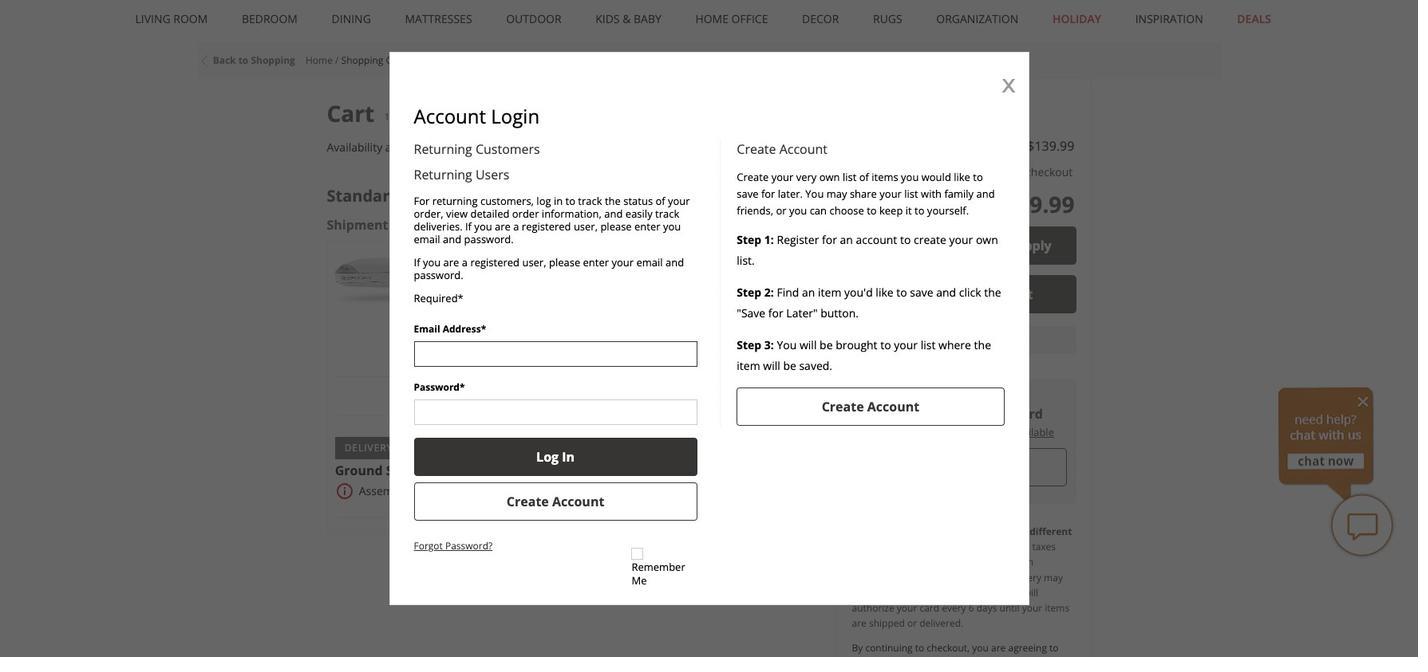 Task type: describe. For each thing, give the bounding box(es) containing it.
choose
[[830, 203, 864, 218]]

or inside create your very own list of items you would like to save for later. you may share your list with family and friends, or you can choose to keep it to yourself.
[[776, 203, 787, 218]]

1 horizontal spatial cart
[[386, 53, 405, 67]]

summary inside your actual amount invoiced may be different from your order summary above.
[[931, 541, 977, 554]]

delivered.
[[920, 617, 964, 631]]

0 vertical spatial create account
[[737, 140, 828, 158]]

save
[[416, 388, 440, 404]]

ground
[[335, 462, 383, 480]]

list inside you will be brought to your list where the item will be saved.
[[921, 338, 936, 353]]

different inside the taxes stated in this order summary are only an estimate. your final invoice before delivery may include a different tax amount. ashley will authorize your card every 6 days until your items are shipped or delivered.
[[895, 586, 933, 600]]

password?
[[445, 540, 493, 553]]

returning customers returning users
[[414, 140, 540, 184]]

taxes
[[852, 164, 879, 178]]

to right agreeing
[[1050, 642, 1059, 656]]

please inside for returning customers, log in to track the status of your order, view detailed order information, and easily track deliveries. if you are a registered user, please enter you email and password.
[[601, 220, 632, 234]]

create your very own list of items you would like to save for later. you may share your list with family and friends, or you can choose to keep it to yourself.
[[737, 170, 995, 218]]

dri-
[[576, 257, 600, 274]]

taxes
[[1032, 541, 1056, 554]]

until
[[1000, 602, 1020, 615]]

you will be brought to your list where the item will be saved.
[[737, 338, 991, 374]]

the inside find an item you'd like to save and click the "save for later" button.
[[984, 285, 1002, 300]]

enter inside "if you are a registered user, please enter your email and password."
[[583, 255, 609, 270]]

like inside find an item you'd like to save and click the "save for later" button.
[[876, 285, 894, 300]]

alert info icon image
[[335, 482, 354, 502]]

none password field inside "account login" dialog
[[414, 400, 697, 425]]

#:
[[478, 301, 488, 315]]

create account for create account link to the top
[[822, 399, 920, 416]]

account up the 'very'
[[780, 140, 828, 158]]

items inside the taxes stated in this order summary are only an estimate. your final invoice before delivery may include a different tax amount. ashley will authorize your card every 6 days until your items are shipped or delivered.
[[1045, 602, 1070, 615]]

standard delivery
[[327, 185, 470, 206]]

by
[[852, 642, 863, 656]]

your inside for returning customers, log in to track the status of your order, view detailed order information, and easily track deliveries. if you are a registered user, please enter you email and password.
[[668, 194, 690, 208]]

main content containing cart
[[302, 78, 1092, 658]]

to inside button
[[956, 286, 969, 303]]

final
[[919, 571, 939, 585]]

an inside the taxes stated in this order summary are only an estimate. your final invoice before delivery may include a different tax amount. ashley will authorize your card every 6 days until your items are shipped or delivered.
[[1023, 556, 1034, 569]]

0 horizontal spatial list
[[843, 170, 857, 184]]

none email field inside "account login" dialog
[[414, 342, 697, 367]]

your right until
[[1022, 602, 1043, 615]]

special
[[885, 425, 919, 440]]

or inside the taxes stated in this order summary are only an estimate. your final invoice before delivery may include a different tax amount. ashley will authorize your card every 6 days until your items are shipped or delivered.
[[907, 617, 917, 631]]

availability and delivery based on:
[[327, 140, 506, 155]]

by continuing to checkout, you are agreeing to our
[[852, 642, 1059, 658]]

peak
[[520, 257, 552, 274]]

step for register for an account to create your own list.
[[737, 233, 762, 248]]

in
[[562, 449, 575, 466]]

5
[[606, 465, 611, 479]]

password. inside for returning customers, log in to track the status of your order, view detailed order information, and easily track deliveries. if you are a registered user, please enter you email and password.
[[464, 232, 514, 247]]

only
[[1001, 556, 1020, 569]]

home / shopping cart
[[306, 53, 405, 67]]

close button
[[1001, 69, 1034, 96]]

0 horizontal spatial delivery
[[345, 441, 393, 455]]

easily
[[626, 207, 653, 221]]

home
[[306, 53, 333, 67]]

step 2:
[[737, 285, 777, 300]]

card
[[920, 602, 940, 615]]

1 vertical spatial list
[[905, 187, 918, 201]]

home link
[[306, 53, 333, 67]]

estimate.
[[852, 571, 893, 585]]

the taxes stated in this order summary are only an estimate. your final invoice before delivery may include a different tax amount. ashley will authorize your card every 6 days until your items are shipped or delivered.
[[852, 541, 1070, 631]]

1 down standard delivery
[[392, 216, 399, 234]]

a inside for returning customers, log in to track the status of your order, view detailed order information, and easily track deliveries. if you are a registered user, please enter you email and password.
[[513, 220, 519, 234]]

are inside "if you are a registered user, please enter your email and password."
[[443, 255, 459, 270]]

remove item
[[665, 388, 734, 404]]

6
[[969, 602, 974, 615]]

me
[[632, 574, 647, 588]]

button.
[[821, 306, 859, 321]]

will inside the taxes stated in this order summary are only an estimate. your final invoice before delivery may include a different tax amount. ashley will authorize your card every 6 days until your items are shipped or delivered.
[[1024, 586, 1039, 600]]

days inside the taxes stated in this order summary are only an estimate. your final invoice before delivery may include a different tax amount. ashley will authorize your card every 6 days until your items are shipped or delivered.
[[977, 602, 997, 615]]

your up the estimated total on the right top
[[880, 187, 902, 201]]

0 horizontal spatial of
[[402, 216, 415, 234]]

2 returning from the top
[[414, 166, 472, 184]]

tax
[[936, 586, 950, 600]]

saved.
[[799, 359, 833, 374]]

0 vertical spatial $139.99
[[1028, 137, 1075, 155]]

of inside create your very own list of items you would like to save for later. you may share your list with family and friends, or you can choose to keep it to yourself.
[[859, 170, 869, 184]]

click
[[959, 285, 982, 300]]

amount.
[[952, 586, 990, 600]]

special financing options available link
[[873, 421, 1054, 440]]

shipment
[[327, 216, 388, 234]]

are down authorize
[[852, 617, 867, 631]]

step for find an item you'd like to save and click the "save for later" button.
[[737, 285, 762, 300]]

authorize
[[852, 602, 895, 615]]

the inside you will be brought to your list where the item will be saved.
[[974, 338, 991, 353]]

details
[[537, 484, 573, 499]]

and left easily on the top left
[[604, 207, 623, 221]]

to left checkout,
[[915, 642, 925, 656]]

checkout
[[1026, 164, 1073, 180]]

of inside for returning customers, log in to track the status of your order, view detailed order information, and easily track deliveries. if you are a registered user, please enter you email and password.
[[656, 194, 665, 208]]

if you are a registered user, please enter your email and password.
[[414, 255, 684, 283]]

0 vertical spatial ashley
[[886, 405, 929, 423]]

to inside you will be brought to your list where the item will be saved.
[[881, 338, 891, 353]]

if inside for returning customers, log in to track the status of your order, view detailed order information, and easily track deliveries. if you are a registered user, please enter you email and password.
[[465, 220, 472, 234]]

pillow
[[486, 276, 524, 293]]

status
[[624, 194, 653, 208]]

registered inside for returning customers, log in to track the status of your order, view detailed order information, and easily track deliveries. if you are a registered user, please enter you email and password.
[[522, 220, 571, 234]]

0 vertical spatial delivery
[[404, 185, 470, 206]]

above.
[[979, 541, 1011, 554]]

remove
[[665, 388, 708, 404]]

financing
[[921, 425, 967, 440]]

find an item you'd like to save and click the "save for later" button.
[[737, 285, 1002, 321]]

account up special
[[867, 399, 920, 416]]

create account for create account link to the left
[[507, 493, 605, 511]]

shipping
[[386, 462, 441, 480]]

at
[[1013, 164, 1023, 180]]

register
[[777, 233, 819, 248]]

you inside create your very own list of items you would like to save for later. you may share your list with family and friends, or you can choose to keep it to yourself.
[[806, 187, 824, 201]]

and down shipping
[[412, 484, 431, 499]]

save inside find an item you'd like to save and click the "save for later" button.
[[910, 285, 934, 300]]

you down "later."
[[789, 203, 807, 218]]

for
[[414, 194, 430, 208]]

order,
[[414, 207, 443, 221]]

ashley inside the taxes stated in this order summary are only an estimate. your final invoice before delivery may include a different tax amount. ashley will authorize your card every 6 days until your items are shipped or delivered.
[[992, 586, 1021, 600]]

2:
[[765, 285, 774, 300]]

log in
[[536, 449, 575, 466]]

your inside register for an account to create your own list.
[[949, 233, 973, 248]]

continue to checkout button
[[851, 275, 1076, 314]]

included.
[[487, 484, 535, 499]]

you inside you will be brought to your list where the item will be saved.
[[777, 338, 797, 353]]

save for later
[[416, 388, 488, 404]]

shopping cart link
[[341, 53, 405, 67]]

1 vertical spatial in
[[570, 465, 580, 479]]

an inside find an item you'd like to save and click the "save for later" button.
[[802, 285, 815, 300]]

1 vertical spatial be
[[783, 359, 796, 374]]

customers,
[[480, 194, 534, 208]]

actual
[[877, 525, 907, 539]]

may inside your actual amount invoiced may be different from your order summary above.
[[992, 525, 1013, 539]]

checkout,
[[927, 642, 970, 656]]

0 horizontal spatial delivery
[[408, 140, 449, 155]]

ashley advantage™ card image
[[861, 408, 877, 421]]

users
[[476, 166, 510, 184]]

1 horizontal spatial be
[[820, 338, 833, 353]]

continuing
[[866, 642, 913, 656]]

forgot password? link
[[414, 540, 493, 553]]

calculated at checkout
[[955, 164, 1073, 180]]

your inside your actual amount invoiced may be different from your order summary above.
[[878, 541, 900, 554]]

shipment 1 of 1
[[327, 216, 426, 234]]

are inside by continuing to checkout, you are agreeing to our
[[991, 642, 1006, 656]]

your up "later."
[[772, 170, 794, 184]]

own inside register for an account to create your own list.
[[976, 233, 998, 248]]

your inside "if you are a registered user, please enter your email and password."
[[612, 255, 634, 270]]

/
[[335, 53, 339, 67]]

your inside the taxes stated in this order summary are only an estimate. your final invoice before delivery may include a different tax amount. ashley will authorize your card every 6 days until your items are shipped or delivered.
[[896, 571, 917, 585]]

own inside create your very own list of items you would like to save for later. you may share your list with family and friends, or you can choose to keep it to yourself.
[[819, 170, 840, 184]]

0 vertical spatial options
[[970, 425, 1008, 440]]

0 horizontal spatial options
[[396, 441, 443, 455]]

may inside the taxes stated in this order summary are only an estimate. your final invoice before delivery may include a different tax amount. ashley will authorize your card every 6 days until your items are shipped or delivered.
[[1044, 571, 1063, 585]]

standard
[[327, 185, 400, 206]]

white
[[491, 316, 524, 329]]

usually
[[498, 465, 539, 479]]

your left card
[[897, 602, 917, 615]]

shipped
[[869, 617, 905, 631]]

shopping
[[341, 53, 383, 67]]

1 returning from the top
[[414, 140, 472, 158]]

1 horizontal spatial track
[[655, 207, 679, 221]]

continue
[[894, 286, 953, 303]]

order inside your actual amount invoiced may be different from your order summary above.
[[902, 541, 929, 554]]

view
[[446, 207, 468, 221]]

later
[[461, 388, 488, 404]]

to up family
[[973, 170, 983, 184]]

availability
[[327, 140, 382, 155]]

in inside for returning customers, log in to track the status of your order, view detailed order information, and easily track deliveries. if you are a registered user, please enter you email and password.
[[554, 194, 563, 208]]

color:
[[450, 316, 488, 329]]

dims image
[[198, 55, 210, 67]]

for returning customers, log in to track the status of your order, view detailed order information, and easily track deliveries. if you are a registered user, please enter you email and password.
[[414, 194, 690, 247]]

you right view at the top
[[474, 220, 492, 234]]



Task type: vqa. For each thing, say whether or not it's contained in the screenshot.
AN in the The taxes stated in this order summary are only an estimate. Your final invoice before delivery may include a different tax amount. Ashley will authorize your card every 6 days until your items are shipped or delivered.
yes



Task type: locate. For each thing, give the bounding box(es) containing it.
different inside your actual amount invoiced may be different from your order summary above.
[[1030, 525, 1072, 539]]

step left "3:"
[[737, 338, 762, 353]]

to left create
[[900, 233, 911, 248]]

save inside create your very own list of items you would like to save for later. you may share your list with family and friends, or you can choose to keep it to yourself.
[[737, 187, 759, 201]]

create account link down ships
[[414, 483, 697, 521]]

a inside the taxes stated in this order summary are only an estimate. your final invoice before delivery may include a different tax amount. ashley will authorize your card every 6 days until your items are shipped or delivered.
[[887, 586, 892, 600]]

registered down log
[[522, 220, 571, 234]]

1 horizontal spatial *
[[481, 322, 486, 336]]

closethick image
[[1001, 79, 1021, 92]]

like
[[954, 170, 971, 184], [876, 285, 894, 300]]

not
[[467, 484, 484, 499]]

0 horizontal spatial an
[[802, 285, 815, 300]]

1 vertical spatial user,
[[522, 255, 546, 270]]

if inside "if you are a registered user, please enter your email and password."
[[414, 255, 420, 270]]

days right 6
[[977, 602, 997, 615]]

1 up the detailed
[[482, 191, 489, 205]]

required*
[[414, 291, 464, 306]]

log
[[537, 194, 551, 208]]

later"
[[786, 306, 818, 321]]

summary
[[931, 541, 977, 554], [939, 556, 982, 569]]

1 horizontal spatial list
[[905, 187, 918, 201]]

1 vertical spatial like
[[876, 285, 894, 300]]

to inside find an item you'd like to save and click the "save for later" button.
[[897, 285, 907, 300]]

bedgear
[[450, 257, 509, 274]]

1 vertical spatial summary
[[939, 556, 982, 569]]

1 vertical spatial item
[[737, 359, 760, 374]]

for inside main content
[[443, 388, 458, 404]]

account down 3
[[552, 493, 605, 511]]

1 horizontal spatial delivery
[[404, 185, 470, 206]]

and inside find an item you'd like to save and click the "save for later" button.
[[936, 285, 956, 300]]

step 3:
[[737, 338, 777, 353]]

1 vertical spatial create account
[[822, 399, 920, 416]]

step for you will be brought to your list where the item will be saved.
[[737, 338, 762, 353]]

user, inside "if you are a registered user, please enter your email and password."
[[522, 255, 546, 270]]

for up friends,
[[761, 187, 775, 201]]

and down item at the top of page
[[385, 140, 405, 155]]

$139.99 up checkout
[[1028, 137, 1075, 155]]

0 horizontal spatial different
[[895, 586, 933, 600]]

our
[[852, 657, 868, 658]]

1 vertical spatial password.
[[414, 268, 463, 283]]

item up the detailed
[[492, 191, 517, 205]]

before
[[975, 571, 1004, 585]]

if down returning
[[465, 220, 472, 234]]

find
[[777, 285, 799, 300]]

or right 'shipped'
[[907, 617, 917, 631]]

password. inside "if you are a registered user, please enter your email and password."
[[414, 268, 463, 283]]

may
[[827, 187, 847, 201], [992, 525, 1013, 539], [1044, 571, 1063, 585]]

password. down the detailed
[[464, 232, 514, 247]]

1 horizontal spatial will
[[800, 338, 817, 353]]

estimated
[[852, 203, 903, 217]]

registered inside "if you are a registered user, please enter your email and password."
[[470, 255, 520, 270]]

order inside the taxes stated in this order summary are only an estimate. your final invoice before delivery may include a different tax amount. ashley will authorize your card every 6 days until your items are shipped or delivered.
[[912, 556, 937, 569]]

where
[[939, 338, 971, 353]]

like right you'd
[[876, 285, 894, 300]]

None email field
[[414, 342, 697, 367]]

would
[[922, 170, 951, 184]]

order inside for returning customers, log in to track the status of your order, view detailed order information, and easily track deliveries. if you are a registered user, please enter you email and password.
[[512, 207, 539, 221]]

the left status
[[605, 194, 621, 208]]

password. up required* in the left of the page
[[414, 268, 463, 283]]

and down view at the top
[[443, 232, 461, 247]]

1 vertical spatial options
[[396, 441, 443, 455]]

1 horizontal spatial items
[[1045, 602, 1070, 615]]

be up saved.
[[820, 338, 833, 353]]

items
[[872, 170, 899, 184], [1045, 602, 1070, 615]]

enter
[[635, 220, 661, 234], [583, 255, 609, 270]]

enter inside for returning customers, log in to track the status of your order, view detailed order information, and easily track deliveries. if you are a registered user, please enter you email and password.
[[635, 220, 661, 234]]

0 vertical spatial like
[[954, 170, 971, 184]]

1 vertical spatial save
[[910, 285, 934, 300]]

1 horizontal spatial your
[[896, 571, 917, 585]]

2 horizontal spatial may
[[1044, 571, 1063, 585]]

or down "later."
[[776, 203, 787, 218]]

2 vertical spatial a
[[887, 586, 892, 600]]

your left where
[[894, 338, 918, 353]]

0 vertical spatial registered
[[522, 220, 571, 234]]

banner
[[0, 0, 1418, 38]]

item down step 3: on the right bottom of page
[[737, 359, 760, 374]]

will up saved.
[[800, 338, 817, 353]]

0 vertical spatial enter
[[635, 220, 661, 234]]

1 horizontal spatial delivery
[[1007, 571, 1042, 585]]

for inside create your very own list of items you would like to save for later. you may share your list with family and friends, or you can choose to keep it to yourself.
[[761, 187, 775, 201]]

be up the on the bottom of the page
[[1016, 525, 1027, 539]]

be
[[820, 338, 833, 353], [783, 359, 796, 374], [1016, 525, 1027, 539]]

agreeing
[[1009, 642, 1047, 656]]

different down final
[[895, 586, 933, 600]]

1 vertical spatial of
[[656, 194, 665, 208]]

0 vertical spatial save
[[737, 187, 759, 201]]

0 vertical spatial summary
[[931, 541, 977, 554]]

create account link down you will be brought to your list where the item will be saved.
[[737, 388, 1005, 426]]

to inside register for an account to create your own list.
[[900, 233, 911, 248]]

yourself.
[[927, 203, 969, 218]]

0 horizontal spatial your
[[852, 525, 875, 539]]

cart right shopping
[[386, 53, 405, 67]]

2 vertical spatial step
[[737, 338, 762, 353]]

calculated
[[955, 164, 1010, 180]]

1 horizontal spatial email
[[637, 255, 663, 270]]

item inside item #: color: white
[[450, 301, 475, 315]]

for inside find an item you'd like to save and click the "save for later" button.
[[769, 306, 784, 321]]

may up above.
[[992, 525, 1013, 539]]

to left 5
[[590, 465, 603, 479]]

2 step from the top
[[737, 285, 762, 300]]

for right register
[[822, 233, 837, 248]]

a right include
[[887, 586, 892, 600]]

email down the order,
[[414, 232, 440, 247]]

of up share
[[859, 170, 869, 184]]

summary down invoiced
[[931, 541, 977, 554]]

2 horizontal spatial list
[[921, 338, 936, 353]]

may inside create your very own list of items you would like to save for later. you may share your list with family and friends, or you can choose to keep it to yourself.
[[827, 187, 847, 201]]

0 horizontal spatial email
[[414, 232, 440, 247]]

bedgear peak 3.0 dri-tec pillow, image
[[333, 256, 436, 307]]

1 horizontal spatial item
[[492, 191, 517, 205]]

log
[[536, 449, 559, 466]]

from
[[852, 541, 875, 554]]

1 horizontal spatial item
[[818, 285, 842, 300]]

to right log
[[566, 194, 575, 208]]

options down advantage™
[[970, 425, 1008, 440]]

2 horizontal spatial item
[[710, 388, 734, 404]]

later.
[[778, 187, 803, 201]]

delivery down only
[[1007, 571, 1042, 585]]

track right log
[[578, 194, 602, 208]]

0 vertical spatial own
[[819, 170, 840, 184]]

0 horizontal spatial create account link
[[414, 483, 697, 521]]

1 vertical spatial a
[[462, 255, 468, 270]]

1 down for
[[418, 216, 426, 234]]

0 horizontal spatial cart
[[327, 98, 374, 129]]

summary up invoice on the bottom
[[939, 556, 982, 569]]

list up share
[[843, 170, 857, 184]]

user, right the ® at the top of page
[[522, 255, 546, 270]]

0 vertical spatial will
[[800, 338, 817, 353]]

in left 3
[[570, 465, 580, 479]]

0 vertical spatial items
[[872, 170, 899, 184]]

item inside find an item you'd like to save and click the "save for later" button.
[[818, 285, 842, 300]]

and inside "if you are a registered user, please enter your email and password."
[[666, 255, 684, 270]]

0 horizontal spatial days
[[614, 465, 637, 479]]

your inside you will be brought to your list where the item will be saved.
[[894, 338, 918, 353]]

1 vertical spatial if
[[414, 255, 420, 270]]

keep
[[880, 203, 903, 218]]

peak 3.0 dri- tec® pillow
[[450, 257, 600, 293]]

1 horizontal spatial user,
[[574, 220, 598, 234]]

save up friends,
[[737, 187, 759, 201]]

summary inside the taxes stated in this order summary are only an estimate. your final invoice before delivery may include a different tax amount. ashley will authorize your card every 6 days until your items are shipped or delivered.
[[939, 556, 982, 569]]

own
[[819, 170, 840, 184], [976, 233, 998, 248]]

create account up special
[[822, 399, 920, 416]]

returning
[[432, 194, 478, 208]]

your right dri-
[[612, 255, 634, 270]]

for right save
[[443, 388, 458, 404]]

brought
[[836, 338, 878, 353]]

1 inside cart 1 item
[[384, 110, 390, 124]]

are
[[495, 220, 511, 234], [443, 255, 459, 270], [984, 556, 999, 569], [852, 617, 867, 631], [991, 642, 1006, 656]]

1 horizontal spatial you
[[806, 187, 824, 201]]

the inside for returning customers, log in to track the status of your order, view detailed order information, and easily track deliveries. if you are a registered user, please enter you email and password.
[[605, 194, 621, 208]]

enter down status
[[635, 220, 661, 234]]

0 vertical spatial different
[[1030, 525, 1072, 539]]

dialogue message for liveperson image
[[1279, 387, 1375, 502]]

create
[[914, 233, 947, 248]]

item #: color: white
[[450, 301, 524, 329]]

are down customers,
[[495, 220, 511, 234]]

with
[[921, 187, 942, 201]]

cart 1 item
[[327, 98, 414, 129]]

to inside for returning customers, log in to track the status of your order, view detailed order information, and easily track deliveries. if you are a registered user, please enter you email and password.
[[566, 194, 575, 208]]

list up it
[[905, 187, 918, 201]]

in inside the taxes stated in this order summary are only an estimate. your final invoice before delivery may include a different tax amount. ashley will authorize your card every 6 days until your items are shipped or delivered.
[[883, 556, 891, 569]]

days
[[614, 465, 637, 479], [977, 602, 997, 615]]

an down the on the bottom of the page
[[1023, 556, 1034, 569]]

1 vertical spatial you
[[777, 338, 797, 353]]

email inside for returning customers, log in to track the status of your order, view detailed order information, and easily track deliveries. if you are a registered user, please enter you email and password.
[[414, 232, 440, 247]]

0 vertical spatial cart
[[386, 53, 405, 67]]

1 vertical spatial different
[[895, 586, 933, 600]]

registered
[[522, 220, 571, 234], [470, 255, 520, 270]]

None submit
[[213, 54, 303, 68]]

a
[[513, 220, 519, 234], [462, 255, 468, 270], [887, 586, 892, 600]]

|
[[570, 388, 582, 404]]

delivery left based
[[408, 140, 449, 155]]

an
[[840, 233, 853, 248], [802, 285, 815, 300], [1023, 556, 1034, 569]]

0 horizontal spatial password.
[[414, 268, 463, 283]]

your inside your actual amount invoiced may be different from your order summary above.
[[852, 525, 875, 539]]

0 horizontal spatial or
[[776, 203, 787, 218]]

1 vertical spatial *
[[460, 381, 465, 394]]

order down amount
[[902, 541, 929, 554]]

account
[[856, 233, 897, 248]]

ashley up until
[[992, 586, 1021, 600]]

item up 'color:'
[[450, 301, 475, 315]]

checkout
[[973, 286, 1033, 303]]

main content
[[302, 78, 1092, 658]]

0 horizontal spatial track
[[578, 194, 602, 208]]

3.0
[[555, 257, 573, 274]]

for inside register for an account to create your own list.
[[822, 233, 837, 248]]

ashley advantage™ card
[[883, 405, 1043, 423]]

to down share
[[867, 203, 877, 218]]

delivery inside the taxes stated in this order summary are only an estimate. your final invoice before delivery may include a different tax amount. ashley will authorize your card every 6 days until your items are shipped or delivered.
[[1007, 571, 1042, 585]]

0 horizontal spatial user,
[[522, 255, 546, 270]]

user, inside for returning customers, log in to track the status of your order, view detailed order information, and easily track deliveries. if you are a registered user, please enter you email and password.
[[574, 220, 598, 234]]

password *
[[414, 381, 465, 394]]

2 horizontal spatial will
[[1024, 586, 1039, 600]]

2 vertical spatial in
[[883, 556, 891, 569]]

assembly and setup not included.
[[359, 484, 535, 499]]

ground shipping
[[335, 462, 441, 480]]

28216
[[528, 140, 560, 155]]

1 vertical spatial enter
[[583, 255, 609, 270]]

0 vertical spatial if
[[465, 220, 472, 234]]

2 vertical spatial order
[[912, 556, 937, 569]]

item
[[818, 285, 842, 300], [737, 359, 760, 374]]

cart up availability
[[327, 98, 374, 129]]

1 vertical spatial your
[[896, 571, 917, 585]]

0 vertical spatial the
[[605, 194, 621, 208]]

stated
[[852, 556, 880, 569]]

delivery options
[[345, 441, 443, 455]]

email inside "if you are a registered user, please enter your email and password."
[[637, 255, 663, 270]]

0 vertical spatial you
[[806, 187, 824, 201]]

$139.99 down at
[[992, 189, 1075, 219]]

2 vertical spatial of
[[402, 216, 415, 234]]

account login dialog
[[389, 52, 1034, 606]]

1 vertical spatial $139.99
[[992, 189, 1075, 219]]

list.
[[737, 253, 755, 268]]

and left "list."
[[666, 255, 684, 270]]

2 vertical spatial item
[[710, 388, 734, 404]]

an down choose at the top of the page
[[840, 233, 853, 248]]

0 vertical spatial item
[[818, 285, 842, 300]]

create account link
[[737, 388, 1005, 426], [414, 483, 697, 521]]

you right checkout,
[[972, 642, 989, 656]]

2 vertical spatial the
[[974, 338, 991, 353]]

1 vertical spatial own
[[976, 233, 998, 248]]

to right you'd
[[897, 285, 907, 300]]

1 horizontal spatial may
[[992, 525, 1013, 539]]

registered up pillow
[[470, 255, 520, 270]]

will down the on the bottom of the page
[[1024, 586, 1039, 600]]

include
[[852, 586, 884, 600]]

in right log
[[554, 194, 563, 208]]

"save
[[737, 306, 766, 321]]

item for 1 item
[[492, 191, 517, 205]]

0 horizontal spatial registered
[[470, 255, 520, 270]]

items right until
[[1045, 602, 1070, 615]]

create account
[[737, 140, 828, 158], [822, 399, 920, 416], [507, 493, 605, 511]]

step left 1:
[[737, 233, 762, 248]]

None password field
[[414, 400, 697, 425]]

this
[[893, 556, 910, 569]]

are up before
[[984, 556, 999, 569]]

2 vertical spatial will
[[1024, 586, 1039, 600]]

account up based
[[414, 103, 486, 129]]

own up click
[[976, 233, 998, 248]]

like inside create your very own list of items you would like to save for later. you may share your list with family and friends, or you can choose to keep it to yourself.
[[954, 170, 971, 184]]

track right easily on the top left
[[655, 207, 679, 221]]

continue to checkout
[[894, 286, 1033, 303]]

log in button
[[414, 438, 697, 477]]

days right 5
[[614, 465, 637, 479]]

create account up the 'very'
[[737, 140, 828, 158]]

total
[[905, 203, 934, 217]]

your right create
[[949, 233, 973, 248]]

remove item button
[[665, 388, 734, 404]]

to right it
[[915, 203, 925, 218]]

please inside "if you are a registered user, please enter your email and password."
[[549, 255, 580, 270]]

information,
[[542, 207, 602, 221]]

1 horizontal spatial ashley
[[992, 586, 1021, 600]]

1 horizontal spatial if
[[465, 220, 472, 234]]

0 horizontal spatial save
[[737, 187, 759, 201]]

items inside create your very own list of items you would like to save for later. you may share your list with family and friends, or you can choose to keep it to yourself.
[[872, 170, 899, 184]]

1 horizontal spatial password.
[[464, 232, 514, 247]]

email down easily on the top left
[[637, 255, 663, 270]]

2 horizontal spatial be
[[1016, 525, 1027, 539]]

0 vertical spatial create account link
[[737, 388, 1005, 426]]

0 vertical spatial *
[[481, 322, 486, 336]]

0 horizontal spatial please
[[549, 255, 580, 270]]

1 vertical spatial item
[[450, 301, 475, 315]]

your down the actual
[[878, 541, 900, 554]]

item for remove item
[[710, 388, 734, 404]]

own right the 'very'
[[819, 170, 840, 184]]

0 vertical spatial in
[[554, 194, 563, 208]]

user, up dri-
[[574, 220, 598, 234]]

to right brought
[[881, 338, 891, 353]]

0 horizontal spatial own
[[819, 170, 840, 184]]

a down customers,
[[513, 220, 519, 234]]

detailed
[[471, 207, 510, 221]]

2 horizontal spatial an
[[1023, 556, 1034, 569]]

1 vertical spatial or
[[907, 617, 917, 631]]

ashley
[[886, 405, 929, 423], [992, 586, 1021, 600]]

you inside by continuing to checkout, you are agreeing to our
[[972, 642, 989, 656]]

returning down account login at the top left of the page
[[414, 140, 472, 158]]

an inside register for an account to create your own list.
[[840, 233, 853, 248]]

28216 link
[[528, 140, 560, 155]]

0 vertical spatial please
[[601, 220, 632, 234]]

3 step from the top
[[737, 338, 762, 353]]

estimated total
[[852, 203, 934, 217]]

create inside create your very own list of items you would like to save for later. you may share your list with family and friends, or you can choose to keep it to yourself.
[[737, 170, 769, 184]]

and inside create your very own list of items you would like to save for later. you may share your list with family and friends, or you can choose to keep it to yourself.
[[977, 187, 995, 201]]

user,
[[574, 220, 598, 234], [522, 255, 546, 270]]

are inside for returning customers, log in to track the status of your order, view detailed order information, and easily track deliveries. if you are a registered user, please enter you email and password.
[[495, 220, 511, 234]]

0 horizontal spatial *
[[460, 381, 465, 394]]

item
[[392, 110, 414, 124]]

a inside "if you are a registered user, please enter your email and password."
[[462, 255, 468, 270]]

enter right '3.0'
[[583, 255, 609, 270]]

item inside you will be brought to your list where the item will be saved.
[[737, 359, 760, 374]]

you right easily on the top left
[[663, 220, 681, 234]]

create
[[737, 140, 776, 158], [737, 170, 769, 184], [822, 399, 864, 416], [507, 493, 549, 511]]

you inside "if you are a registered user, please enter your email and password."
[[423, 255, 441, 270]]

will down "3:"
[[763, 359, 780, 374]]

your
[[852, 525, 875, 539], [896, 571, 917, 585]]

be inside your actual amount invoiced may be different from your order summary above.
[[1016, 525, 1027, 539]]

delivery up the order,
[[404, 185, 470, 206]]

and left click
[[936, 285, 956, 300]]

you'd
[[845, 285, 873, 300]]

forgot
[[414, 540, 443, 553]]

save
[[737, 187, 759, 201], [910, 285, 934, 300]]

*
[[481, 322, 486, 336], [460, 381, 465, 394]]

0 horizontal spatial items
[[872, 170, 899, 184]]

0 horizontal spatial if
[[414, 255, 420, 270]]

save left click
[[910, 285, 934, 300]]

register for an account to create your own list.
[[737, 233, 998, 268]]

1 step from the top
[[737, 233, 762, 248]]

0 vertical spatial of
[[859, 170, 869, 184]]

address
[[443, 322, 481, 336]]

1 vertical spatial an
[[802, 285, 815, 300]]

ashley up special
[[886, 405, 929, 423]]

you left would
[[901, 170, 919, 184]]

2 horizontal spatial of
[[859, 170, 869, 184]]

delivery up ground
[[345, 441, 393, 455]]

1 vertical spatial ashley
[[992, 586, 1021, 600]]

0 horizontal spatial will
[[763, 359, 780, 374]]

remember
[[632, 560, 685, 575]]

2 horizontal spatial a
[[887, 586, 892, 600]]

0 vertical spatial be
[[820, 338, 833, 353]]

1 vertical spatial delivery
[[345, 441, 393, 455]]

invoice
[[941, 571, 972, 585]]



